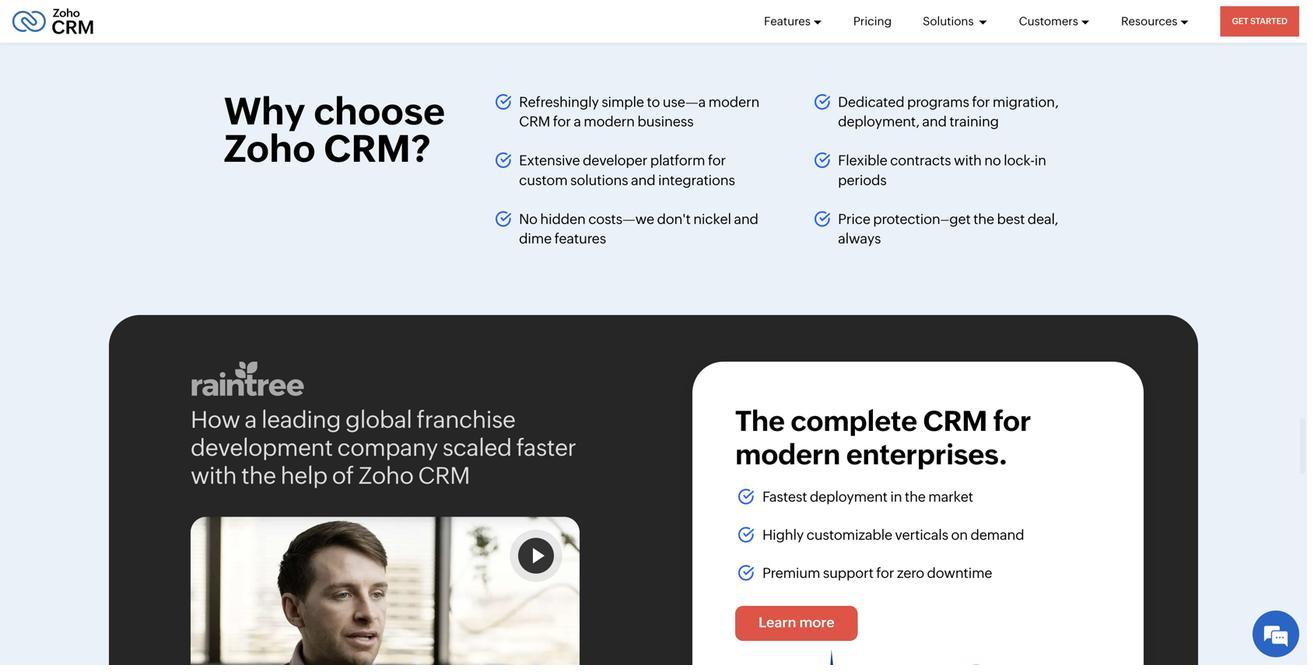 Task type: vqa. For each thing, say whether or not it's contained in the screenshot.
MODERN within the The complete CRM for modern enterprises.
yes



Task type: locate. For each thing, give the bounding box(es) containing it.
2 horizontal spatial the
[[974, 211, 995, 227]]

premium support for zero downtime
[[763, 566, 993, 582]]

crm down refreshingly
[[519, 114, 550, 130]]

0 vertical spatial in
[[1035, 153, 1047, 169]]

crm up enterprises.
[[923, 405, 988, 437]]

0 horizontal spatial the
[[241, 462, 276, 489]]

how
[[191, 406, 240, 433]]

2 horizontal spatial crm
[[923, 405, 988, 437]]

choose
[[314, 90, 445, 133]]

1 horizontal spatial with
[[954, 153, 982, 169]]

best
[[997, 211, 1025, 227]]

contracts
[[890, 153, 951, 169]]

crm
[[519, 114, 550, 130], [923, 405, 988, 437], [418, 462, 470, 489]]

and inside dedicated programs for migration, deployment, and training
[[922, 114, 947, 130]]

0 horizontal spatial with
[[191, 462, 237, 489]]

to
[[647, 94, 660, 110]]

migration,
[[993, 94, 1059, 110]]

0 horizontal spatial zoho
[[224, 127, 316, 170]]

1 horizontal spatial and
[[734, 211, 759, 227]]

0 vertical spatial zoho
[[224, 127, 316, 170]]

the left best
[[974, 211, 995, 227]]

0 vertical spatial with
[[954, 153, 982, 169]]

crm down the scaled
[[418, 462, 470, 489]]

market
[[929, 489, 973, 505]]

the
[[974, 211, 995, 227], [241, 462, 276, 489], [905, 489, 926, 505]]

in up highly customizable verticals on demand
[[891, 489, 902, 505]]

and
[[922, 114, 947, 130], [631, 172, 656, 188], [734, 211, 759, 227]]

a up the development
[[245, 406, 257, 433]]

1 vertical spatial zoho
[[359, 462, 414, 489]]

0 horizontal spatial and
[[631, 172, 656, 188]]

with left no
[[954, 153, 982, 169]]

0 vertical spatial crm
[[519, 114, 550, 130]]

2 horizontal spatial and
[[922, 114, 947, 130]]

support
[[823, 566, 874, 582]]

verticals
[[895, 527, 949, 543]]

don't
[[657, 211, 691, 227]]

and down "programs"
[[922, 114, 947, 130]]

with
[[954, 153, 982, 169], [191, 462, 237, 489]]

2 vertical spatial modern
[[735, 439, 841, 471]]

a
[[574, 114, 581, 130], [245, 406, 257, 433]]

2 vertical spatial and
[[734, 211, 759, 227]]

of
[[332, 462, 354, 489]]

2 vertical spatial crm
[[418, 462, 470, 489]]

in
[[1035, 153, 1047, 169], [891, 489, 902, 505]]

1 vertical spatial in
[[891, 489, 902, 505]]

global
[[346, 406, 412, 433]]

learn more link
[[735, 606, 858, 641]]

features
[[555, 231, 606, 247]]

deployment,
[[838, 114, 920, 130]]

business
[[638, 114, 694, 130]]

premium
[[763, 566, 820, 582]]

the complete crm for modern enterprises.
[[735, 405, 1031, 471]]

1 vertical spatial and
[[631, 172, 656, 188]]

1 vertical spatial with
[[191, 462, 237, 489]]

a inside how a leading global franchise development company scaled faster with the help of
[[245, 406, 257, 433]]

training
[[950, 114, 999, 130]]

price
[[838, 211, 871, 227]]

1 horizontal spatial a
[[574, 114, 581, 130]]

get started
[[1232, 16, 1288, 26]]

modern
[[709, 94, 760, 110], [584, 114, 635, 130], [735, 439, 841, 471]]

and inside no hidden costs—we don't nickel and dime features
[[734, 211, 759, 227]]

0 horizontal spatial crm
[[418, 462, 470, 489]]

the down the development
[[241, 462, 276, 489]]

protection–get
[[873, 211, 971, 227]]

and right nickel
[[734, 211, 759, 227]]

and for costs—we
[[734, 211, 759, 227]]

for
[[972, 94, 990, 110], [553, 114, 571, 130], [708, 153, 726, 169], [994, 405, 1031, 437], [876, 566, 894, 582]]

for inside extensive developer platform for custom solutions and integrations
[[708, 153, 726, 169]]

zoho
[[224, 127, 316, 170], [359, 462, 414, 489]]

and down developer at the left of the page
[[631, 172, 656, 188]]

leading
[[261, 406, 341, 433]]

the
[[735, 405, 785, 437]]

1 horizontal spatial the
[[905, 489, 926, 505]]

the left market
[[905, 489, 926, 505]]

faster
[[516, 434, 576, 461]]

0 vertical spatial and
[[922, 114, 947, 130]]

modern right use—a
[[709, 94, 760, 110]]

1 horizontal spatial crm
[[519, 114, 550, 130]]

1 vertical spatial crm
[[923, 405, 988, 437]]

zoho inside why choose zoho crm?
[[224, 127, 316, 170]]

0 vertical spatial a
[[574, 114, 581, 130]]

pricing
[[854, 14, 892, 28]]

started
[[1251, 16, 1288, 26]]

0 horizontal spatial a
[[245, 406, 257, 433]]

in right no
[[1035, 153, 1047, 169]]

0 vertical spatial modern
[[709, 94, 760, 110]]

lock-
[[1004, 153, 1035, 169]]

modern up fastest
[[735, 439, 841, 471]]

1 vertical spatial a
[[245, 406, 257, 433]]

zoho crm customers - awards and testimonials image
[[191, 517, 580, 665]]

1 horizontal spatial in
[[1035, 153, 1047, 169]]

with down the development
[[191, 462, 237, 489]]

zoho crm logo image
[[12, 4, 94, 39]]

modern down simple
[[584, 114, 635, 130]]

dime
[[519, 231, 552, 247]]

extensive
[[519, 153, 580, 169]]

customizable
[[807, 527, 893, 543]]

modern inside the complete crm for modern enterprises.
[[735, 439, 841, 471]]

a down refreshingly
[[574, 114, 581, 130]]

deployment
[[810, 489, 888, 505]]

learn
[[759, 615, 797, 631]]



Task type: describe. For each thing, give the bounding box(es) containing it.
always
[[838, 231, 881, 247]]

development
[[191, 434, 333, 461]]

for inside refreshingly simple to use—a modern crm for a modern business
[[553, 114, 571, 130]]

developer
[[583, 153, 648, 169]]

with inside how a leading global franchise development company scaled faster with the help of
[[191, 462, 237, 489]]

no
[[985, 153, 1001, 169]]

refreshingly simple to use—a modern crm for a modern business
[[519, 94, 760, 130]]

no
[[519, 211, 538, 227]]

highly customizable verticals on demand
[[763, 527, 1025, 543]]

resources link
[[1121, 0, 1190, 43]]

and for for
[[922, 114, 947, 130]]

1 horizontal spatial zoho
[[359, 462, 414, 489]]

fastest
[[763, 489, 807, 505]]

scaled
[[443, 434, 512, 461]]

nickel
[[694, 211, 731, 227]]

how a leading global franchise development company scaled faster with the help of
[[191, 406, 576, 489]]

get started link
[[1221, 6, 1300, 37]]

for inside dedicated programs for migration, deployment, and training
[[972, 94, 990, 110]]

enterprises.
[[846, 439, 1008, 471]]

hidden
[[540, 211, 586, 227]]

flexible contracts with no lock-in periods
[[838, 153, 1047, 188]]

simple
[[602, 94, 644, 110]]

refreshingly
[[519, 94, 599, 110]]

zoho crm
[[359, 462, 470, 489]]

resources
[[1121, 14, 1178, 28]]

platform
[[650, 153, 705, 169]]

features link
[[764, 0, 822, 43]]

a inside refreshingly simple to use—a modern crm for a modern business
[[574, 114, 581, 130]]

custom
[[519, 172, 568, 188]]

flexible
[[838, 153, 888, 169]]

1 vertical spatial modern
[[584, 114, 635, 130]]

use—a
[[663, 94, 706, 110]]

deal,
[[1028, 211, 1059, 227]]

fastest deployment in the market
[[763, 489, 973, 505]]

learn more
[[759, 615, 835, 631]]

in inside flexible contracts with no lock-in periods
[[1035, 153, 1047, 169]]

enterprise ready crm image
[[778, 641, 1144, 665]]

downtime
[[927, 566, 993, 582]]

the inside how a leading global franchise development company scaled faster with the help of
[[241, 462, 276, 489]]

complete
[[791, 405, 917, 437]]

zero
[[897, 566, 925, 582]]

crm inside refreshingly simple to use—a modern crm for a modern business
[[519, 114, 550, 130]]

periods
[[838, 172, 887, 188]]

dedicated programs for migration, deployment, and training
[[838, 94, 1059, 130]]

help
[[281, 462, 328, 489]]

solutions
[[923, 14, 976, 28]]

programs
[[907, 94, 970, 110]]

costs—we
[[588, 211, 654, 227]]

modern for refreshingly simple to use—a modern crm for a modern business
[[709, 94, 760, 110]]

crm?
[[324, 127, 431, 170]]

more
[[800, 615, 835, 631]]

get
[[1232, 16, 1249, 26]]

pricing link
[[854, 0, 892, 43]]

with inside flexible contracts with no lock-in periods
[[954, 153, 982, 169]]

customers
[[1019, 14, 1079, 28]]

0 horizontal spatial in
[[891, 489, 902, 505]]

features
[[764, 14, 811, 28]]

franchise
[[417, 406, 516, 433]]

and inside extensive developer platform for custom solutions and integrations
[[631, 172, 656, 188]]

why
[[224, 90, 306, 133]]

why choose zoho crm?
[[224, 90, 445, 170]]

modern for the complete crm for modern enterprises.
[[735, 439, 841, 471]]

company
[[337, 434, 438, 461]]

demand
[[971, 527, 1025, 543]]

extensive developer platform for custom solutions and integrations
[[519, 153, 735, 188]]

on
[[951, 527, 968, 543]]

dedicated
[[838, 94, 905, 110]]

for inside the complete crm for modern enterprises.
[[994, 405, 1031, 437]]

highly
[[763, 527, 804, 543]]

solutions
[[570, 172, 628, 188]]

the inside price protection–get the best deal, always
[[974, 211, 995, 227]]

solutions link
[[923, 0, 988, 43]]

crm inside the complete crm for modern enterprises.
[[923, 405, 988, 437]]

integrations
[[658, 172, 735, 188]]

price protection–get the best deal, always
[[838, 211, 1059, 247]]

no hidden costs—we don't nickel and dime features
[[519, 211, 759, 247]]



